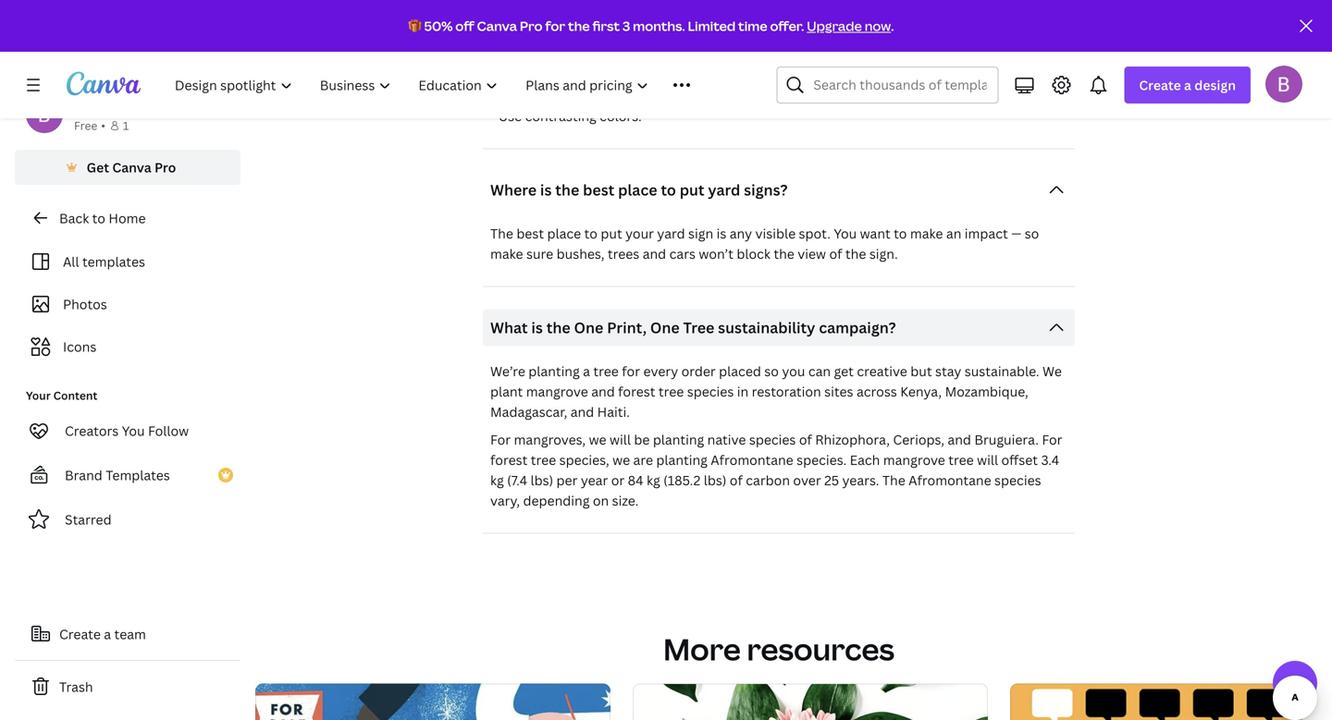 Task type: describe. For each thing, give the bounding box(es) containing it.
1 horizontal spatial fonts
[[758, 4, 791, 21]]

50%
[[424, 17, 453, 35]]

1 horizontal spatial species
[[749, 431, 796, 449]]

plant
[[490, 383, 523, 401]]

sustainable.
[[965, 363, 1040, 380]]

time
[[738, 17, 768, 35]]

species.
[[797, 452, 847, 469]]

more resources
[[663, 630, 895, 670]]

ceriops,
[[893, 431, 945, 449]]

it
[[533, 4, 542, 21]]

Search search field
[[814, 68, 987, 103]]

1 horizontal spatial we
[[613, 452, 630, 469]]

we
[[1043, 363, 1062, 380]]

icons
[[63, 338, 96, 356]]

of right limited
[[742, 4, 755, 21]]

1 horizontal spatial canva
[[477, 17, 517, 35]]

1 kg from the left
[[490, 472, 504, 490]]

sign
[[688, 225, 714, 243]]

want inside the best place to put your yard sign is any visible spot. you want to make an impact — so make sure bushes, trees and cars won't block the view of the sign.
[[860, 225, 891, 243]]

• for • use contrasting colors.
[[490, 108, 495, 125]]

1 vertical spatial make
[[490, 245, 523, 263]]

brand templates link
[[15, 457, 241, 494]]

follow
[[148, 422, 189, 440]]

view
[[798, 245, 826, 263]]

mozambique,
[[945, 383, 1029, 401]]

so inside we're planting a tree for every order placed so you can get creative but stay sustainable. we plant mangrove and forest tree species in restoration sites across kenya, mozambique, madagascar, and haiti.
[[765, 363, 779, 380]]

create a team
[[59, 626, 146, 643]]

at
[[784, 59, 796, 77]]

best inside dropdown button
[[583, 180, 615, 200]]

fonts inside • choose fonts that are easy to read. font sizes at least 14pt work best.use contrasting colors.
[[549, 59, 581, 77]]

photos
[[63, 296, 107, 313]]

creators
[[65, 422, 119, 440]]

restoration
[[752, 383, 821, 401]]

25
[[824, 472, 839, 490]]

0 horizontal spatial for
[[545, 17, 565, 35]]

creative
[[857, 363, 908, 380]]

resources
[[747, 630, 895, 670]]

1
[[123, 118, 129, 133]]

to right back
[[92, 210, 105, 227]]

upgrade now button
[[807, 17, 891, 35]]

get
[[834, 363, 854, 380]]

say.
[[677, 32, 701, 49]]

of up species. at the bottom right
[[799, 431, 812, 449]]

placed
[[719, 363, 761, 380]]

back
[[59, 210, 89, 227]]

is for place
[[540, 180, 552, 200]]

2 for from the left
[[1042, 431, 1063, 449]]

content
[[53, 388, 97, 403]]

on
[[593, 492, 609, 510]]

across
[[857, 383, 897, 401]]

(7.4
[[507, 472, 527, 490]]

work
[[864, 59, 894, 77]]

—
[[1011, 225, 1022, 243]]

madagascar,
[[490, 404, 567, 421]]

• right free
[[101, 118, 105, 133]]

a inside we're planting a tree for every order placed so you can get creative but stay sustainable. we plant mangrove and forest tree species in restoration sites across kenya, mozambique, madagascar, and haiti.
[[583, 363, 590, 380]]

what is the one print, one tree sustainability campaign? button
[[483, 310, 1075, 347]]

for inside we're planting a tree for every order placed so you can get creative but stay sustainable. we plant mangrove and forest tree species in restoration sites across kenya, mozambique, madagascar, and haiti.
[[622, 363, 640, 380]]

block
[[737, 245, 771, 263]]

back to home link
[[15, 200, 241, 237]]

all
[[63, 253, 79, 271]]

be
[[634, 431, 650, 449]]

0 horizontal spatial afromontane
[[711, 452, 794, 469]]

vary,
[[490, 492, 520, 510]]

create for create a team
[[59, 626, 101, 643]]

bob builder image
[[1266, 65, 1303, 102]]

3.4
[[1041, 452, 1060, 469]]

trees
[[608, 245, 640, 263]]

templates
[[82, 253, 145, 271]]

or inside for mangroves, we will be planting native species of rhizophora, ceriops, and bruguiera. for forest tree species, we are planting afromontane species. each mangrove tree will offset 3.4 kg (7.4 lbs) per year or 84 kg (185.2 lbs) of carbon over 25 years. the afromontane species vary, depending on size.
[[611, 472, 625, 490]]

mangroves,
[[514, 431, 586, 449]]

of inside the best place to put your yard sign is any visible spot. you want to make an impact — so make sure bushes, trees and cars won't block the view of the sign.
[[829, 245, 842, 263]]

rhizophora,
[[815, 431, 890, 449]]

• for • keep it simple and avoid overcrowding of fonts or images.
[[490, 4, 495, 21]]

colors. inside • choose fonts that are easy to read. font sizes at least 14pt work best.use contrasting colors.
[[490, 80, 532, 97]]

trash link
[[15, 669, 241, 706]]

print,
[[607, 318, 647, 338]]

0 vertical spatial will
[[610, 431, 631, 449]]

your
[[26, 388, 51, 403]]

place inside the best place to put your yard sign is any visible spot. you want to make an impact — so make sure bushes, trees and cars won't block the view of the sign.
[[547, 225, 581, 243]]

offer.
[[770, 17, 804, 35]]

icons link
[[26, 329, 229, 365]]

tree up haiti.
[[593, 363, 619, 380]]

forest inside for mangroves, we will be planting native species of rhizophora, ceriops, and bruguiera. for forest tree species, we are planting afromontane species. each mangrove tree will offset 3.4 kg (7.4 lbs) per year or 84 kg (185.2 lbs) of carbon over 25 years. the afromontane species vary, depending on size.
[[490, 452, 528, 469]]

0 horizontal spatial contrasting
[[525, 108, 597, 125]]

the inside dropdown button
[[555, 180, 579, 200]]

2 horizontal spatial species
[[995, 472, 1041, 490]]

species inside we're planting a tree for every order placed so you can get creative but stay sustainable. we plant mangrove and forest tree species in restoration sites across kenya, mozambique, madagascar, and haiti.
[[687, 383, 734, 401]]

photos link
[[26, 287, 229, 322]]

1 horizontal spatial colors.
[[600, 108, 642, 125]]

tree down mangroves,
[[531, 452, 556, 469]]

use
[[499, 108, 522, 125]]

brand
[[65, 467, 103, 484]]

for mangroves, we will be planting native species of rhizophora, ceriops, and bruguiera. for forest tree species, we are planting afromontane species. each mangrove tree will offset 3.4 kg (7.4 lbs) per year or 84 kg (185.2 lbs) of carbon over 25 years. the afromontane species vary, depending on size.
[[490, 431, 1063, 510]]

0 horizontal spatial you
[[601, 32, 624, 49]]

to left say.
[[661, 32, 674, 49]]

carbon
[[746, 472, 790, 490]]

design
[[1195, 76, 1236, 94]]

bruguiera.
[[975, 431, 1039, 449]]

now
[[865, 17, 891, 35]]

the inside 'dropdown button'
[[547, 318, 571, 338]]

year
[[581, 472, 608, 490]]

read.
[[685, 59, 716, 77]]

creators you follow
[[65, 422, 189, 440]]

1 one from the left
[[574, 318, 604, 338]]

2 vertical spatial planting
[[656, 452, 708, 469]]

1 for from the left
[[490, 431, 511, 449]]

canva inside get canva pro button
[[112, 159, 151, 176]]

a for team
[[104, 626, 111, 643]]

mangrove inside we're planting a tree for every order placed so you can get creative but stay sustainable. we plant mangrove and forest tree species in restoration sites across kenya, mozambique, madagascar, and haiti.
[[526, 383, 588, 401]]

and inside the best place to put your yard sign is any visible spot. you want to make an impact — so make sure bushes, trees and cars won't block the view of the sign.
[[643, 245, 666, 263]]

84
[[628, 472, 644, 490]]

are inside for mangroves, we will be planting native species of rhizophora, ceriops, and bruguiera. for forest tree species, we are planting afromontane species. each mangrove tree will offset 3.4 kg (7.4 lbs) per year or 84 kg (185.2 lbs) of carbon over 25 years. the afromontane species vary, depending on size.
[[633, 452, 653, 469]]

months.
[[633, 17, 685, 35]]

1 vertical spatial will
[[977, 452, 998, 469]]

sign.
[[870, 245, 898, 263]]

cause marketing: how these 20 visual campaigns created a massive impact image
[[1010, 684, 1332, 721]]

0 vertical spatial pro
[[520, 17, 543, 35]]

so inside the best place to put your yard sign is any visible spot. you want to make an impact — so make sure bushes, trees and cars won't block the view of the sign.
[[1025, 225, 1039, 243]]

impact
[[965, 225, 1008, 243]]

planting inside we're planting a tree for every order placed so you can get creative but stay sustainable. we plant mangrove and forest tree species in restoration sites across kenya, mozambique, madagascar, and haiti.
[[529, 363, 580, 380]]

what
[[490, 318, 528, 338]]

avoid
[[616, 4, 650, 21]]

where is the best place to put yard signs?
[[490, 180, 788, 200]]

and up • be clear in what you want to say. on the top of the page
[[589, 4, 613, 21]]

font
[[719, 59, 748, 77]]

forest inside we're planting a tree for every order placed so you can get creative but stay sustainable. we plant mangrove and forest tree species in restoration sites across kenya, mozambique, madagascar, and haiti.
[[618, 383, 655, 401]]

in inside we're planting a tree for every order placed so you can get creative but stay sustainable. we plant mangrove and forest tree species in restoration sites across kenya, mozambique, madagascar, and haiti.
[[737, 383, 749, 401]]

2 kg from the left
[[647, 472, 660, 490]]

free
[[74, 118, 97, 133]]

14pt
[[833, 59, 861, 77]]



Task type: locate. For each thing, give the bounding box(es) containing it.
1 horizontal spatial you
[[782, 363, 805, 380]]

all templates
[[63, 253, 145, 271]]

kenya,
[[900, 383, 942, 401]]

get canva pro
[[87, 159, 176, 176]]

contrasting right use
[[525, 108, 597, 125]]

of left carbon
[[730, 472, 743, 490]]

0 vertical spatial fonts
[[758, 4, 791, 21]]

1 horizontal spatial afromontane
[[909, 472, 991, 490]]

any
[[730, 225, 752, 243]]

and left haiti.
[[571, 404, 594, 421]]

0 horizontal spatial we
[[589, 431, 607, 449]]

create left design
[[1139, 76, 1181, 94]]

for left every on the bottom of the page
[[622, 363, 640, 380]]

the inside the best place to put your yard sign is any visible spot. you want to make an impact — so make sure bushes, trees and cars won't block the view of the sign.
[[490, 225, 513, 243]]

mangrove up madagascar,
[[526, 383, 588, 401]]

colors.
[[490, 80, 532, 97], [600, 108, 642, 125]]

campaign?
[[819, 318, 896, 338]]

1 horizontal spatial put
[[680, 180, 705, 200]]

or
[[794, 4, 807, 21], [611, 472, 625, 490]]

for
[[490, 431, 511, 449], [1042, 431, 1063, 449]]

0 horizontal spatial the
[[490, 225, 513, 243]]

10 rules of composition all designers live by image
[[633, 684, 988, 721]]

for up 3.4
[[1042, 431, 1063, 449]]

sites
[[825, 383, 854, 401]]

we're planting a tree for every order placed so you can get creative but stay sustainable. we plant mangrove and forest tree species in restoration sites across kenya, mozambique, madagascar, and haiti.
[[490, 363, 1062, 421]]

0 horizontal spatial lbs)
[[531, 472, 553, 490]]

1 vertical spatial place
[[547, 225, 581, 243]]

1 vertical spatial create
[[59, 626, 101, 643]]

0 horizontal spatial make
[[490, 245, 523, 263]]

team
[[114, 626, 146, 643]]

0 vertical spatial you
[[601, 32, 624, 49]]

trash
[[59, 679, 93, 696]]

sizes
[[751, 59, 781, 77]]

contrasting inside • choose fonts that are easy to read. font sizes at least 14pt work best.use contrasting colors.
[[955, 59, 1026, 77]]

0 horizontal spatial in
[[552, 32, 564, 49]]

canva
[[477, 17, 517, 35], [112, 159, 151, 176]]

to up bushes,
[[584, 225, 598, 243]]

the left "first"
[[568, 17, 590, 35]]

is inside dropdown button
[[540, 180, 552, 200]]

the down where on the top of the page
[[490, 225, 513, 243]]

visible
[[755, 225, 796, 243]]

0 vertical spatial are
[[614, 59, 633, 77]]

0 horizontal spatial mangrove
[[526, 383, 588, 401]]

• use contrasting colors.
[[490, 108, 642, 125]]

a left design
[[1184, 76, 1192, 94]]

0 horizontal spatial fonts
[[549, 59, 581, 77]]

all templates link
[[26, 244, 229, 279]]

.
[[891, 17, 894, 35]]

first
[[593, 17, 620, 35]]

tree down every on the bottom of the page
[[659, 383, 684, 401]]

0 vertical spatial or
[[794, 4, 807, 21]]

0 horizontal spatial one
[[574, 318, 604, 338]]

tree left the offset
[[949, 452, 974, 469]]

2 vertical spatial a
[[104, 626, 111, 643]]

1 vertical spatial we
[[613, 452, 630, 469]]

0 horizontal spatial kg
[[490, 472, 504, 490]]

1 vertical spatial canva
[[112, 159, 151, 176]]

put up trees
[[601, 225, 622, 243]]

place up your
[[618, 180, 657, 200]]

top level navigation element
[[163, 67, 732, 104], [163, 67, 732, 104]]

every
[[643, 363, 678, 380]]

1 horizontal spatial the
[[883, 472, 906, 490]]

1 lbs) from the left
[[531, 472, 553, 490]]

is inside the best place to put your yard sign is any visible spot. you want to make an impact — so make sure bushes, trees and cars won't block the view of the sign.
[[717, 225, 727, 243]]

where is the best place to put yard signs? button
[[483, 172, 1075, 209]]

1 vertical spatial you
[[122, 422, 145, 440]]

haiti.
[[597, 404, 630, 421]]

1 horizontal spatial so
[[1025, 225, 1039, 243]]

to inside • choose fonts that are easy to read. font sizes at least 14pt work best.use contrasting colors.
[[668, 59, 681, 77]]

fonts up sizes
[[758, 4, 791, 21]]

1 horizontal spatial mangrove
[[883, 452, 945, 469]]

1 horizontal spatial kg
[[647, 472, 660, 490]]

colors. down "that" at the top left
[[600, 108, 642, 125]]

sustainability
[[718, 318, 815, 338]]

you right what
[[601, 32, 624, 49]]

are right "that" at the top left
[[614, 59, 633, 77]]

to up sign.
[[894, 225, 907, 243]]

0 vertical spatial make
[[910, 225, 943, 243]]

create for create a design
[[1139, 76, 1181, 94]]

pro right be on the top left of the page
[[520, 17, 543, 35]]

0 vertical spatial planting
[[529, 363, 580, 380]]

make
[[910, 225, 943, 243], [490, 245, 523, 263]]

put inside dropdown button
[[680, 180, 705, 200]]

keep
[[499, 4, 530, 21]]

pro inside button
[[154, 159, 176, 176]]

is right what
[[531, 318, 543, 338]]

starred
[[65, 511, 112, 529]]

cars
[[670, 245, 696, 263]]

you
[[601, 32, 624, 49], [782, 363, 805, 380]]

1 horizontal spatial or
[[794, 4, 807, 21]]

to right easy
[[668, 59, 681, 77]]

choose
[[499, 59, 546, 77]]

will
[[610, 431, 631, 449], [977, 452, 998, 469]]

create inside create a team button
[[59, 626, 101, 643]]

forest up haiti.
[[618, 383, 655, 401]]

you right spot.
[[834, 225, 857, 243]]

to inside dropdown button
[[661, 180, 676, 200]]

• left use
[[490, 108, 495, 125]]

0 vertical spatial for
[[545, 17, 565, 35]]

0 horizontal spatial best
[[517, 225, 544, 243]]

one left print,
[[574, 318, 604, 338]]

1 vertical spatial pro
[[154, 159, 176, 176]]

None search field
[[777, 67, 999, 104]]

bushes,
[[557, 245, 605, 263]]

of right view
[[829, 245, 842, 263]]

a
[[1184, 76, 1192, 94], [583, 363, 590, 380], [104, 626, 111, 643]]

1 vertical spatial fonts
[[549, 59, 581, 77]]

• inside • choose fonts that are easy to read. font sizes at least 14pt work best.use contrasting colors.
[[490, 59, 495, 77]]

create left the team
[[59, 626, 101, 643]]

• be clear in what you want to say.
[[490, 32, 701, 49]]

is for print,
[[531, 318, 543, 338]]

1 horizontal spatial pro
[[520, 17, 543, 35]]

spot.
[[799, 225, 831, 243]]

1 vertical spatial for
[[622, 363, 640, 380]]

0 vertical spatial best
[[583, 180, 615, 200]]

back to home
[[59, 210, 146, 227]]

yard inside dropdown button
[[708, 180, 740, 200]]

• left 'choose'
[[490, 59, 495, 77]]

the right where on the top of the page
[[555, 180, 579, 200]]

be
[[499, 32, 515, 49]]

overcrowding
[[653, 4, 739, 21]]

are inside • choose fonts that are easy to read. font sizes at least 14pt work best.use contrasting colors.
[[614, 59, 633, 77]]

want up easy
[[627, 32, 658, 49]]

tree
[[683, 318, 715, 338]]

to up cars
[[661, 180, 676, 200]]

the inside for mangroves, we will be planting native species of rhizophora, ceriops, and bruguiera. for forest tree species, we are planting afromontane species. each mangrove tree will offset 3.4 kg (7.4 lbs) per year or 84 kg (185.2 lbs) of carbon over 25 years. the afromontane species vary, depending on size.
[[883, 472, 906, 490]]

• for • choose fonts that are easy to read. font sizes at least 14pt work best.use contrasting colors.
[[490, 59, 495, 77]]

is left any
[[717, 225, 727, 243]]

is right where on the top of the page
[[540, 180, 552, 200]]

1 vertical spatial a
[[583, 363, 590, 380]]

1 vertical spatial you
[[782, 363, 805, 380]]

pro up back to home link
[[154, 159, 176, 176]]

and
[[589, 4, 613, 21], [643, 245, 666, 263], [591, 383, 615, 401], [571, 404, 594, 421], [948, 431, 971, 449]]

put inside the best place to put your yard sign is any visible spot. you want to make an impact — so make sure bushes, trees and cars won't block the view of the sign.
[[601, 225, 622, 243]]

where
[[490, 180, 537, 200]]

so right —
[[1025, 225, 1039, 243]]

1 vertical spatial forest
[[490, 452, 528, 469]]

0 horizontal spatial put
[[601, 225, 622, 243]]

0 vertical spatial yard
[[708, 180, 740, 200]]

0 vertical spatial canva
[[477, 17, 517, 35]]

1 horizontal spatial want
[[860, 225, 891, 243]]

1 horizontal spatial lbs)
[[704, 472, 727, 490]]

1 vertical spatial yard
[[657, 225, 685, 243]]

canva right get
[[112, 159, 151, 176]]

can
[[808, 363, 831, 380]]

mangrove down ceriops, in the bottom right of the page
[[883, 452, 945, 469]]

in down placed at the right bottom of page
[[737, 383, 749, 401]]

0 vertical spatial create
[[1139, 76, 1181, 94]]

years.
[[842, 472, 879, 490]]

1 vertical spatial planting
[[653, 431, 704, 449]]

0 vertical spatial the
[[490, 225, 513, 243]]

more
[[663, 630, 741, 670]]

kg left (7.4
[[490, 472, 504, 490]]

you inside the best place to put your yard sign is any visible spot. you want to make an impact — so make sure bushes, trees and cars won't block the view of the sign.
[[834, 225, 857, 243]]

2 one from the left
[[650, 318, 680, 338]]

1 vertical spatial the
[[883, 472, 906, 490]]

1 horizontal spatial will
[[977, 452, 998, 469]]

signs?
[[744, 180, 788, 200]]

0 vertical spatial you
[[834, 225, 857, 243]]

1 vertical spatial in
[[737, 383, 749, 401]]

or left 'images.'
[[794, 4, 807, 21]]

•
[[490, 4, 495, 21], [490, 32, 495, 49], [490, 59, 495, 77], [490, 108, 495, 125], [101, 118, 105, 133]]

create a design button
[[1124, 67, 1251, 104]]

canva right the off
[[477, 17, 517, 35]]

is inside 'dropdown button'
[[531, 318, 543, 338]]

species down the offset
[[995, 472, 1041, 490]]

limited
[[688, 17, 736, 35]]

0 vertical spatial put
[[680, 180, 705, 200]]

0 horizontal spatial species
[[687, 383, 734, 401]]

0 vertical spatial so
[[1025, 225, 1039, 243]]

brand templates
[[65, 467, 170, 484]]

1 horizontal spatial for
[[622, 363, 640, 380]]

your content
[[26, 388, 97, 403]]

and up haiti.
[[591, 383, 615, 401]]

place up bushes,
[[547, 225, 581, 243]]

fonts
[[758, 4, 791, 21], [549, 59, 581, 77]]

best up sure
[[517, 225, 544, 243]]

fonts left "that" at the top left
[[549, 59, 581, 77]]

want
[[627, 32, 658, 49], [860, 225, 891, 243]]

of
[[742, 4, 755, 21], [829, 245, 842, 263], [799, 431, 812, 449], [730, 472, 743, 490]]

one left tree
[[650, 318, 680, 338]]

the left sign.
[[846, 245, 866, 263]]

yard left signs?
[[708, 180, 740, 200]]

1 vertical spatial put
[[601, 225, 622, 243]]

0 horizontal spatial you
[[122, 422, 145, 440]]

species up carbon
[[749, 431, 796, 449]]

in left what
[[552, 32, 564, 49]]

1 horizontal spatial create
[[1139, 76, 1181, 94]]

lbs) right (7.4
[[531, 472, 553, 490]]

clear
[[518, 32, 549, 49]]

a for design
[[1184, 76, 1192, 94]]

want up sign.
[[860, 225, 891, 243]]

will left be
[[610, 431, 631, 449]]

0 horizontal spatial will
[[610, 431, 631, 449]]

a left every on the bottom of the page
[[583, 363, 590, 380]]

or left the 84
[[611, 472, 625, 490]]

so up restoration
[[765, 363, 779, 380]]

kg
[[490, 472, 504, 490], [647, 472, 660, 490]]

create a design
[[1139, 76, 1236, 94]]

1 vertical spatial species
[[749, 431, 796, 449]]

make left an
[[910, 225, 943, 243]]

make left sure
[[490, 245, 523, 263]]

best inside the best place to put your yard sign is any visible spot. you want to make an impact — so make sure bushes, trees and cars won't block the view of the sign.
[[517, 225, 544, 243]]

1 horizontal spatial you
[[834, 225, 857, 243]]

forest up (7.4
[[490, 452, 528, 469]]

you up restoration
[[782, 363, 805, 380]]

0 horizontal spatial or
[[611, 472, 625, 490]]

• keep it simple and avoid overcrowding of fonts or images.
[[490, 4, 857, 21]]

afromontane down ceriops, in the bottom right of the page
[[909, 472, 991, 490]]

for down madagascar,
[[490, 431, 511, 449]]

we up the 84
[[613, 452, 630, 469]]

and inside for mangroves, we will be planting native species of rhizophora, ceriops, and bruguiera. for forest tree species, we are planting afromontane species. each mangrove tree will offset 3.4 kg (7.4 lbs) per year or 84 kg (185.2 lbs) of carbon over 25 years. the afromontane species vary, depending on size.
[[948, 431, 971, 449]]

1 horizontal spatial place
[[618, 180, 657, 200]]

1 vertical spatial afromontane
[[909, 472, 991, 490]]

0 horizontal spatial a
[[104, 626, 111, 643]]

a inside dropdown button
[[1184, 76, 1192, 94]]

and right ceriops, in the bottom right of the page
[[948, 431, 971, 449]]

1 vertical spatial so
[[765, 363, 779, 380]]

1 horizontal spatial one
[[650, 318, 680, 338]]

2 vertical spatial species
[[995, 472, 1041, 490]]

offset
[[1002, 452, 1038, 469]]

2 horizontal spatial a
[[1184, 76, 1192, 94]]

afromontane up carbon
[[711, 452, 794, 469]]

1 horizontal spatial for
[[1042, 431, 1063, 449]]

how real estate pros can create irresistible graphics image
[[255, 684, 611, 721]]

forest
[[618, 383, 655, 401], [490, 452, 528, 469]]

(185.2
[[664, 472, 701, 490]]

• left keep at the top left of the page
[[490, 4, 495, 21]]

• for • be clear in what you want to say.
[[490, 32, 495, 49]]

colors. down 'choose'
[[490, 80, 532, 97]]

we're
[[490, 363, 525, 380]]

you inside creators you follow link
[[122, 422, 145, 440]]

0 horizontal spatial place
[[547, 225, 581, 243]]

species down order
[[687, 383, 734, 401]]

and down your
[[643, 245, 666, 263]]

3
[[623, 17, 630, 35]]

are down be
[[633, 452, 653, 469]]

1 horizontal spatial yard
[[708, 180, 740, 200]]

0 vertical spatial afromontane
[[711, 452, 794, 469]]

a left the team
[[104, 626, 111, 643]]

2 vertical spatial is
[[531, 318, 543, 338]]

0 horizontal spatial canva
[[112, 159, 151, 176]]

• left be on the top left of the page
[[490, 32, 495, 49]]

the down visible
[[774, 245, 795, 263]]

place inside dropdown button
[[618, 180, 657, 200]]

you inside we're planting a tree for every order placed so you can get creative but stay sustainable. we plant mangrove and forest tree species in restoration sites across kenya, mozambique, madagascar, and haiti.
[[782, 363, 805, 380]]

2 lbs) from the left
[[704, 472, 727, 490]]

planting up (185.2 on the bottom of the page
[[656, 452, 708, 469]]

we up species,
[[589, 431, 607, 449]]

1 vertical spatial or
[[611, 472, 625, 490]]

0 vertical spatial a
[[1184, 76, 1192, 94]]

1 vertical spatial best
[[517, 225, 544, 243]]

0 horizontal spatial want
[[627, 32, 658, 49]]

for
[[545, 17, 565, 35], [622, 363, 640, 380]]

the right the years.
[[883, 472, 906, 490]]

1 horizontal spatial best
[[583, 180, 615, 200]]

contrasting right best.use
[[955, 59, 1026, 77]]

planting right the we're
[[529, 363, 580, 380]]

planting right be
[[653, 431, 704, 449]]

images.
[[810, 4, 857, 21]]

0 vertical spatial place
[[618, 180, 657, 200]]

a inside button
[[104, 626, 111, 643]]

for right the it
[[545, 17, 565, 35]]

0 vertical spatial is
[[540, 180, 552, 200]]

mangrove inside for mangroves, we will be planting native species of rhizophora, ceriops, and bruguiera. for forest tree species, we are planting afromontane species. each mangrove tree will offset 3.4 kg (7.4 lbs) per year or 84 kg (185.2 lbs) of carbon over 25 years. the afromontane species vary, depending on size.
[[883, 452, 945, 469]]

starred link
[[15, 501, 241, 538]]

to
[[661, 32, 674, 49], [668, 59, 681, 77], [661, 180, 676, 200], [92, 210, 105, 227], [584, 225, 598, 243], [894, 225, 907, 243]]

put up sign
[[680, 180, 705, 200]]

your
[[626, 225, 654, 243]]

1 horizontal spatial contrasting
[[955, 59, 1026, 77]]

0 horizontal spatial create
[[59, 626, 101, 643]]

0 vertical spatial we
[[589, 431, 607, 449]]

yard inside the best place to put your yard sign is any visible spot. you want to make an impact — so make sure bushes, trees and cars won't block the view of the sign.
[[657, 225, 685, 243]]

0 vertical spatial forest
[[618, 383, 655, 401]]

simple
[[545, 4, 586, 21]]

you
[[834, 225, 857, 243], [122, 422, 145, 440]]

you left follow
[[122, 422, 145, 440]]

1 horizontal spatial make
[[910, 225, 943, 243]]

create inside create a design dropdown button
[[1139, 76, 1181, 94]]

best up bushes,
[[583, 180, 615, 200]]

lbs) right (185.2 on the bottom of the page
[[704, 472, 727, 490]]

0 vertical spatial want
[[627, 32, 658, 49]]

are
[[614, 59, 633, 77], [633, 452, 653, 469]]

1 vertical spatial are
[[633, 452, 653, 469]]

0 vertical spatial contrasting
[[955, 59, 1026, 77]]

the right what
[[547, 318, 571, 338]]

so
[[1025, 225, 1039, 243], [765, 363, 779, 380]]

kg right the 84
[[647, 472, 660, 490]]

🎁 50% off canva pro for the first 3 months. limited time offer. upgrade now .
[[409, 17, 894, 35]]

an
[[946, 225, 962, 243]]

yard up cars
[[657, 225, 685, 243]]

will down bruguiera.
[[977, 452, 998, 469]]

0 vertical spatial species
[[687, 383, 734, 401]]



Task type: vqa. For each thing, say whether or not it's contained in the screenshot.
Get Canva Pro
yes



